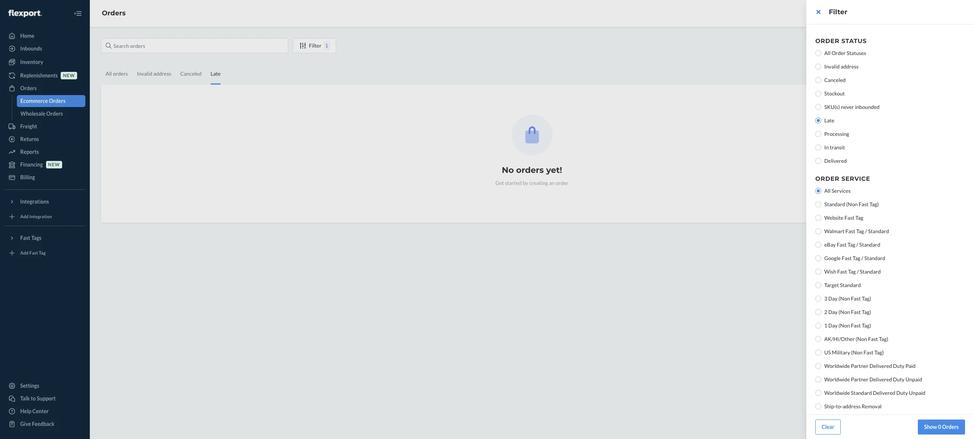 Task type: vqa. For each thing, say whether or not it's contained in the screenshot.
second worldwide from the top of the page
yes



Task type: describe. For each thing, give the bounding box(es) containing it.
all for order service
[[824, 188, 831, 194]]

ak/hi/other (non fast tag)
[[824, 336, 888, 342]]

tag for wish
[[848, 268, 856, 275]]

worldwide standard delivered duty unpaid
[[824, 390, 926, 396]]

close image
[[816, 9, 820, 15]]

fast right ebay
[[837, 241, 847, 248]]

fast up "worldwide partner delivered duty paid"
[[864, 349, 874, 356]]

ebay
[[824, 241, 836, 248]]

inbounded
[[855, 104, 880, 110]]

service
[[842, 175, 870, 182]]

never
[[841, 104, 854, 110]]

target standard
[[824, 282, 861, 288]]

worldwide for worldwide standard delivered duty unpaid
[[824, 390, 850, 396]]

fast up us military (non fast tag)
[[868, 336, 878, 342]]

order for status
[[815, 37, 840, 45]]

/ for ebay
[[856, 241, 858, 248]]

(non for 3
[[839, 295, 850, 302]]

google fast tag / standard
[[824, 255, 885, 261]]

worldwide partner delivered duty unpaid
[[824, 376, 922, 383]]

invalid address
[[824, 63, 859, 70]]

day for 3
[[828, 295, 838, 302]]

stockout
[[824, 90, 845, 97]]

delivered down in transit
[[824, 158, 847, 164]]

1
[[824, 322, 827, 329]]

fast down 3 day (non fast tag)
[[851, 309, 861, 315]]

all services
[[824, 188, 851, 194]]

show 0 orders button
[[918, 420, 965, 435]]

all for order status
[[824, 50, 831, 56]]

order service
[[815, 175, 870, 182]]

ak/hi/other
[[824, 336, 855, 342]]

all order statuses
[[824, 50, 866, 56]]

0
[[938, 424, 941, 430]]

wish
[[824, 268, 836, 275]]

delivered for worldwide standard delivered duty unpaid
[[873, 390, 895, 396]]

standard down walmart fast tag / standard
[[859, 241, 880, 248]]

tag for walmart
[[856, 228, 864, 234]]

(non up website fast tag
[[846, 201, 858, 207]]

paid
[[906, 363, 916, 369]]

in transit
[[824, 144, 845, 151]]

show 0 orders
[[924, 424, 959, 430]]

unpaid for worldwide standard delivered duty unpaid
[[909, 390, 926, 396]]

services
[[832, 188, 851, 194]]

clear button
[[815, 420, 841, 435]]

tag for google
[[853, 255, 860, 261]]

(non for us
[[851, 349, 863, 356]]

clear
[[822, 424, 834, 430]]

fast up ak/hi/other (non fast tag)
[[851, 322, 861, 329]]

standard (non fast tag)
[[824, 201, 879, 207]]

1 day (non fast tag)
[[824, 322, 871, 329]]

tag for ebay
[[848, 241, 855, 248]]

removal
[[862, 403, 882, 410]]

worldwide for worldwide partner delivered duty unpaid
[[824, 376, 850, 383]]

(non for 1
[[839, 322, 850, 329]]

/ for walmart
[[865, 228, 867, 234]]

sku(s)
[[824, 104, 840, 110]]

website fast tag
[[824, 215, 863, 221]]

day for 2
[[828, 309, 838, 315]]

target
[[824, 282, 839, 288]]

processing
[[824, 131, 849, 137]]

tag) for us military (non fast tag)
[[875, 349, 884, 356]]

/ for google
[[862, 255, 863, 261]]

fast up website fast tag
[[859, 201, 869, 207]]

filter
[[829, 8, 847, 16]]

fast right "google"
[[842, 255, 852, 261]]

status
[[842, 37, 867, 45]]

duty for worldwide standard delivered duty unpaid
[[896, 390, 908, 396]]

fast up ebay fast tag / standard
[[846, 228, 855, 234]]

standard down google fast tag / standard
[[860, 268, 881, 275]]



Task type: locate. For each thing, give the bounding box(es) containing it.
in
[[824, 144, 829, 151]]

address left removal
[[843, 403, 861, 410]]

canceled
[[824, 77, 846, 83]]

delivered for worldwide partner delivered duty paid
[[870, 363, 892, 369]]

all up 'invalid'
[[824, 50, 831, 56]]

worldwide partner delivered duty paid
[[824, 363, 916, 369]]

2 day (non fast tag)
[[824, 309, 871, 315]]

delivered for worldwide partner delivered duty unpaid
[[870, 376, 892, 383]]

1 partner from the top
[[851, 363, 869, 369]]

statuses
[[847, 50, 866, 56]]

tag up walmart fast tag / standard
[[856, 215, 863, 221]]

/ down walmart fast tag / standard
[[856, 241, 858, 248]]

standard up ship-to-address removal
[[851, 390, 872, 396]]

day right 2
[[828, 309, 838, 315]]

/ for wish
[[857, 268, 859, 275]]

duty up worldwide standard delivered duty unpaid
[[893, 376, 905, 383]]

tag)
[[870, 201, 879, 207], [862, 295, 871, 302], [862, 309, 871, 315], [862, 322, 871, 329], [879, 336, 888, 342], [875, 349, 884, 356]]

0 vertical spatial all
[[824, 50, 831, 56]]

order up all order statuses
[[815, 37, 840, 45]]

1 vertical spatial order
[[832, 50, 846, 56]]

partner down us military (non fast tag)
[[851, 363, 869, 369]]

ship-
[[824, 403, 836, 410]]

1 vertical spatial worldwide
[[824, 376, 850, 383]]

tag down google fast tag / standard
[[848, 268, 856, 275]]

day right the 1
[[828, 322, 838, 329]]

2 worldwide from the top
[[824, 376, 850, 383]]

day right 3
[[828, 295, 838, 302]]

2 partner from the top
[[851, 376, 869, 383]]

3 worldwide from the top
[[824, 390, 850, 396]]

0 vertical spatial duty
[[893, 363, 905, 369]]

wish fast tag / standard
[[824, 268, 881, 275]]

fast down standard (non fast tag)
[[845, 215, 855, 221]]

None radio
[[815, 64, 821, 70], [815, 77, 821, 83], [815, 104, 821, 110], [815, 158, 821, 164], [815, 188, 821, 194], [815, 201, 821, 207], [815, 215, 821, 221], [815, 242, 821, 248], [815, 255, 821, 261], [815, 269, 821, 275], [815, 296, 821, 302], [815, 309, 821, 315], [815, 336, 821, 342], [815, 350, 821, 356], [815, 404, 821, 410], [815, 64, 821, 70], [815, 77, 821, 83], [815, 104, 821, 110], [815, 158, 821, 164], [815, 188, 821, 194], [815, 201, 821, 207], [815, 215, 821, 221], [815, 242, 821, 248], [815, 255, 821, 261], [815, 269, 821, 275], [815, 296, 821, 302], [815, 309, 821, 315], [815, 336, 821, 342], [815, 350, 821, 356], [815, 404, 821, 410]]

all
[[824, 50, 831, 56], [824, 188, 831, 194]]

duty for worldwide partner delivered duty unpaid
[[893, 376, 905, 383]]

delivered down worldwide partner delivered duty unpaid
[[873, 390, 895, 396]]

(non for 2
[[839, 309, 850, 315]]

0 vertical spatial address
[[841, 63, 859, 70]]

/
[[865, 228, 867, 234], [856, 241, 858, 248], [862, 255, 863, 261], [857, 268, 859, 275]]

(non down 2 day (non fast tag)
[[839, 322, 850, 329]]

/ up wish fast tag / standard
[[862, 255, 863, 261]]

order status
[[815, 37, 867, 45]]

duty down paid
[[896, 390, 908, 396]]

sku(s) never inbounded
[[824, 104, 880, 110]]

1 day from the top
[[828, 295, 838, 302]]

/ down google fast tag / standard
[[857, 268, 859, 275]]

tag up google fast tag / standard
[[848, 241, 855, 248]]

1 vertical spatial partner
[[851, 376, 869, 383]]

order
[[815, 37, 840, 45], [832, 50, 846, 56], [815, 175, 840, 182]]

1 all from the top
[[824, 50, 831, 56]]

1 vertical spatial all
[[824, 188, 831, 194]]

military
[[832, 349, 850, 356]]

partner for worldwide partner delivered duty paid
[[851, 363, 869, 369]]

2 all from the top
[[824, 188, 831, 194]]

0 vertical spatial worldwide
[[824, 363, 850, 369]]

fast right wish
[[837, 268, 847, 275]]

to-
[[836, 403, 843, 410]]

partner
[[851, 363, 869, 369], [851, 376, 869, 383]]

1 vertical spatial address
[[843, 403, 861, 410]]

duty
[[893, 363, 905, 369], [893, 376, 905, 383], [896, 390, 908, 396]]

2 vertical spatial duty
[[896, 390, 908, 396]]

delivered up worldwide partner delivered duty unpaid
[[870, 363, 892, 369]]

tag) for 2 day (non fast tag)
[[862, 309, 871, 315]]

0 vertical spatial partner
[[851, 363, 869, 369]]

worldwide for worldwide partner delivered duty paid
[[824, 363, 850, 369]]

1 vertical spatial day
[[828, 309, 838, 315]]

tag up ebay fast tag / standard
[[856, 228, 864, 234]]

2 vertical spatial day
[[828, 322, 838, 329]]

2 day from the top
[[828, 309, 838, 315]]

order for service
[[815, 175, 840, 182]]

show
[[924, 424, 937, 430]]

3
[[824, 295, 827, 302]]

standard up ebay fast tag / standard
[[868, 228, 889, 234]]

transit
[[830, 144, 845, 151]]

0 vertical spatial order
[[815, 37, 840, 45]]

1 worldwide from the top
[[824, 363, 850, 369]]

tag) for 3 day (non fast tag)
[[862, 295, 871, 302]]

2
[[824, 309, 827, 315]]

3 day (non fast tag)
[[824, 295, 871, 302]]

standard up wish fast tag / standard
[[864, 255, 885, 261]]

late
[[824, 117, 834, 124]]

ebay fast tag / standard
[[824, 241, 880, 248]]

partner down "worldwide partner delivered duty paid"
[[851, 376, 869, 383]]

delivered up worldwide standard delivered duty unpaid
[[870, 376, 892, 383]]

0 vertical spatial day
[[828, 295, 838, 302]]

tag
[[856, 215, 863, 221], [856, 228, 864, 234], [848, 241, 855, 248], [853, 255, 860, 261], [848, 268, 856, 275]]

/ up ebay fast tag / standard
[[865, 228, 867, 234]]

(non down ak/hi/other (non fast tag)
[[851, 349, 863, 356]]

(non
[[846, 201, 858, 207], [839, 295, 850, 302], [839, 309, 850, 315], [839, 322, 850, 329], [856, 336, 867, 342], [851, 349, 863, 356]]

tag for website
[[856, 215, 863, 221]]

order down order status
[[832, 50, 846, 56]]

(non up 1 day (non fast tag)
[[839, 309, 850, 315]]

tag up wish fast tag / standard
[[853, 255, 860, 261]]

invalid
[[824, 63, 840, 70]]

1 vertical spatial duty
[[893, 376, 905, 383]]

all left services
[[824, 188, 831, 194]]

day
[[828, 295, 838, 302], [828, 309, 838, 315], [828, 322, 838, 329]]

3 day from the top
[[828, 322, 838, 329]]

fast up 2 day (non fast tag)
[[851, 295, 861, 302]]

us military (non fast tag)
[[824, 349, 884, 356]]

1 vertical spatial unpaid
[[909, 390, 926, 396]]

orders
[[942, 424, 959, 430]]

google
[[824, 255, 841, 261]]

address
[[841, 63, 859, 70], [843, 403, 861, 410]]

(non down target standard
[[839, 295, 850, 302]]

day for 1
[[828, 322, 838, 329]]

tag) for 1 day (non fast tag)
[[862, 322, 871, 329]]

walmart fast tag / standard
[[824, 228, 889, 234]]

order up all services
[[815, 175, 840, 182]]

address down all order statuses
[[841, 63, 859, 70]]

standard
[[824, 201, 845, 207], [868, 228, 889, 234], [859, 241, 880, 248], [864, 255, 885, 261], [860, 268, 881, 275], [840, 282, 861, 288], [851, 390, 872, 396]]

partner for worldwide partner delivered duty unpaid
[[851, 376, 869, 383]]

fast
[[859, 201, 869, 207], [845, 215, 855, 221], [846, 228, 855, 234], [837, 241, 847, 248], [842, 255, 852, 261], [837, 268, 847, 275], [851, 295, 861, 302], [851, 309, 861, 315], [851, 322, 861, 329], [868, 336, 878, 342], [864, 349, 874, 356]]

worldwide
[[824, 363, 850, 369], [824, 376, 850, 383], [824, 390, 850, 396]]

2 vertical spatial order
[[815, 175, 840, 182]]

standard up website
[[824, 201, 845, 207]]

None radio
[[815, 50, 821, 56], [815, 91, 821, 97], [815, 118, 821, 124], [815, 131, 821, 137], [815, 145, 821, 151], [815, 228, 821, 234], [815, 282, 821, 288], [815, 323, 821, 329], [815, 363, 821, 369], [815, 377, 821, 383], [815, 390, 821, 396], [815, 50, 821, 56], [815, 91, 821, 97], [815, 118, 821, 124], [815, 131, 821, 137], [815, 145, 821, 151], [815, 228, 821, 234], [815, 282, 821, 288], [815, 323, 821, 329], [815, 363, 821, 369], [815, 377, 821, 383], [815, 390, 821, 396]]

unpaid for worldwide partner delivered duty unpaid
[[906, 376, 922, 383]]

0 vertical spatial unpaid
[[906, 376, 922, 383]]

duty left paid
[[893, 363, 905, 369]]

walmart
[[824, 228, 845, 234]]

2 vertical spatial worldwide
[[824, 390, 850, 396]]

duty for worldwide partner delivered duty paid
[[893, 363, 905, 369]]

standard down wish fast tag / standard
[[840, 282, 861, 288]]

unpaid
[[906, 376, 922, 383], [909, 390, 926, 396]]

us
[[824, 349, 831, 356]]

ship-to-address removal
[[824, 403, 882, 410]]

website
[[824, 215, 844, 221]]

delivered
[[824, 158, 847, 164], [870, 363, 892, 369], [870, 376, 892, 383], [873, 390, 895, 396]]

(non up us military (non fast tag)
[[856, 336, 867, 342]]



